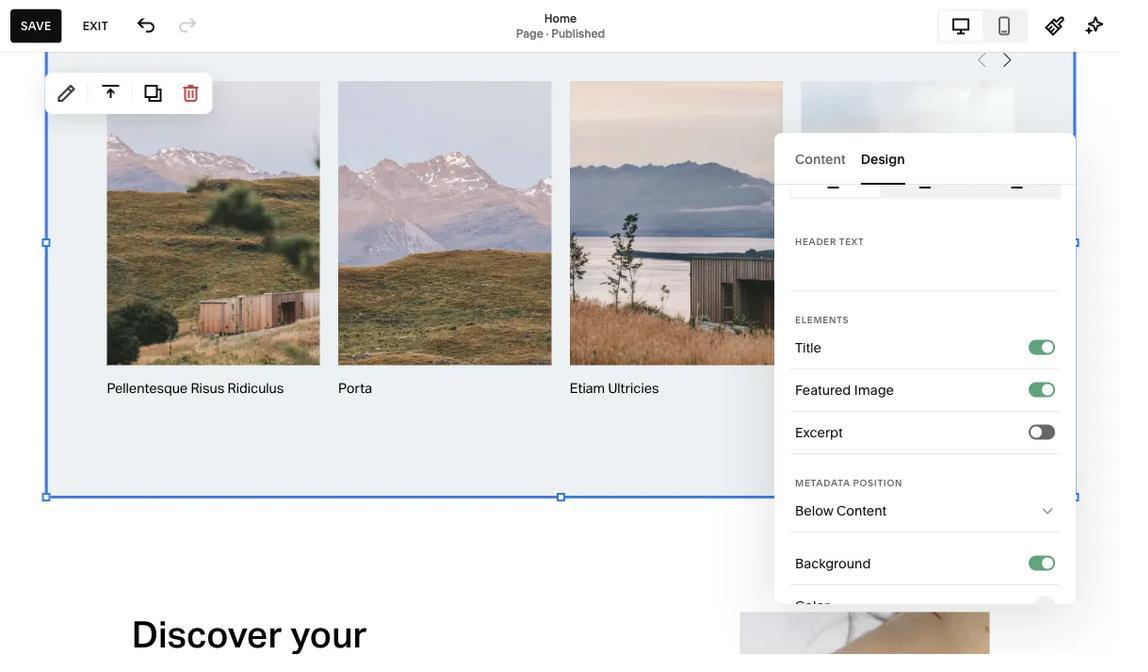 Task type: locate. For each thing, give the bounding box(es) containing it.
scheduling
[[80, 284, 161, 303]]

background
[[796, 556, 872, 572]]

position
[[854, 477, 903, 488]]

3 icon image from the left
[[1005, 172, 1025, 192]]

2 horizontal spatial icon image
[[1005, 172, 1025, 192]]

home
[[545, 11, 577, 25]]

design
[[861, 151, 906, 167]]

align vertically image
[[100, 83, 121, 104]]

marketing
[[31, 184, 104, 202]]

elements
[[796, 314, 850, 325]]

Featured Image checkbox
[[1043, 384, 1054, 395]]

page
[[516, 26, 544, 40]]

0 horizontal spatial icon image
[[826, 172, 847, 192]]

icon image
[[826, 172, 847, 192], [915, 172, 936, 192], [1005, 172, 1025, 192]]

edit image
[[56, 83, 77, 104]]

content down metadata position
[[837, 503, 887, 519]]

contacts
[[31, 217, 96, 236]]

chevron small down light icon image
[[1041, 503, 1056, 519]]

content
[[796, 151, 846, 167], [837, 503, 887, 519]]

0 vertical spatial content
[[796, 151, 846, 167]]

1 icon image from the left
[[826, 172, 847, 192]]

1 vertical spatial content
[[837, 503, 887, 519]]

acuity scheduling link
[[31, 283, 209, 305]]

header text
[[796, 236, 865, 247]]

tab list
[[940, 11, 1027, 41], [796, 133, 1056, 185], [792, 167, 1060, 197]]

excerpt
[[796, 425, 843, 441]]

acuity scheduling
[[31, 284, 161, 303]]

metadata
[[796, 477, 851, 488]]

published
[[552, 26, 606, 40]]

below content button
[[785, 489, 1066, 533]]

text
[[840, 236, 865, 247]]

analytics
[[31, 251, 97, 269]]

tab list containing content
[[796, 133, 1056, 185]]

1 horizontal spatial icon image
[[915, 172, 936, 192]]

Title checkbox
[[1043, 342, 1054, 353]]

2 icon image from the left
[[915, 172, 936, 192]]

content left the design
[[796, 151, 846, 167]]

exit button
[[72, 9, 119, 43]]

home page · published
[[516, 11, 606, 40]]



Task type: vqa. For each thing, say whether or not it's contained in the screenshot.
icon
yes



Task type: describe. For each thing, give the bounding box(es) containing it.
image
[[855, 382, 895, 398]]

exit
[[83, 19, 109, 33]]

Header Text text field
[[796, 259, 1056, 280]]

·
[[546, 26, 549, 40]]

featured
[[796, 382, 852, 398]]

featured image
[[796, 382, 895, 398]]

selling link
[[31, 149, 209, 172]]

title
[[796, 340, 822, 356]]

website
[[31, 117, 90, 135]]

remove image
[[181, 83, 201, 104]]

design button
[[861, 133, 906, 185]]

color button
[[796, 585, 1056, 627]]

marketing link
[[31, 183, 209, 205]]

analytics link
[[31, 250, 209, 272]]

acuity
[[31, 284, 77, 303]]

contacts link
[[31, 216, 209, 239]]

Excerpt checkbox
[[1031, 427, 1043, 438]]

metadata position
[[796, 477, 903, 488]]

website link
[[31, 116, 209, 138]]

content button
[[796, 133, 846, 185]]

below content
[[796, 503, 887, 519]]

save
[[21, 19, 52, 33]]

save button
[[10, 9, 62, 43]]

Background checkbox
[[1043, 558, 1054, 569]]

color
[[796, 598, 830, 614]]

content inside popup button
[[837, 503, 887, 519]]

header
[[796, 236, 837, 247]]

below
[[796, 503, 834, 519]]

selling
[[31, 150, 80, 169]]

duplicate image
[[143, 83, 164, 104]]



